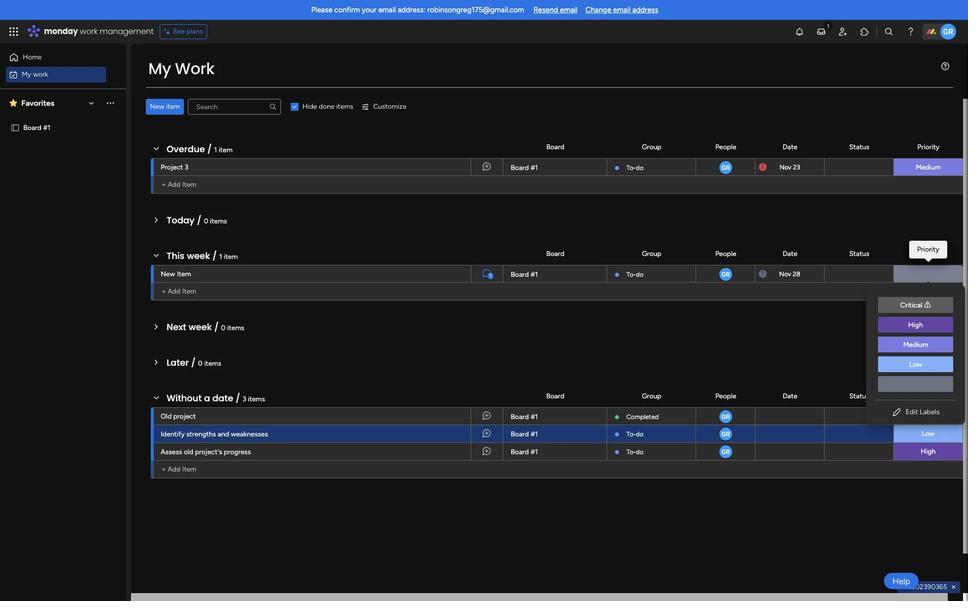 Task type: locate. For each thing, give the bounding box(es) containing it.
0 vertical spatial item
[[166, 102, 180, 111]]

2 horizontal spatial email
[[613, 5, 631, 14]]

1 do from the top
[[636, 164, 644, 172]]

0 horizontal spatial 0
[[198, 360, 203, 368]]

0 vertical spatial add
[[168, 181, 181, 189]]

new item button
[[146, 99, 184, 115]]

4 priority from the top
[[918, 392, 940, 400]]

my work
[[148, 57, 215, 80]]

resend email link
[[534, 5, 578, 14]]

#1
[[43, 123, 50, 132], [531, 164, 538, 172], [531, 271, 538, 279], [531, 413, 538, 421], [531, 430, 538, 439], [531, 448, 538, 457]]

1 vertical spatial 3
[[243, 395, 246, 404]]

0
[[204, 217, 208, 226], [221, 324, 226, 332], [198, 360, 203, 368]]

1 nov from the top
[[780, 163, 792, 171]]

1 horizontal spatial email
[[560, 5, 578, 14]]

2 vertical spatial group
[[642, 392, 662, 400]]

1 vertical spatial nov
[[780, 270, 792, 278]]

0 vertical spatial + add item
[[162, 181, 196, 189]]

high inside option
[[909, 321, 923, 329]]

do
[[636, 164, 644, 172], [636, 271, 644, 278], [636, 431, 644, 438], [636, 449, 644, 456]]

1 board #1 link from the top
[[509, 159, 601, 177]]

work right monday
[[80, 26, 98, 37]]

id:
[[902, 583, 910, 592]]

2 vertical spatial people
[[715, 392, 737, 400]]

2 add from the top
[[168, 287, 181, 296]]

work inside button
[[33, 70, 48, 78]]

list box
[[867, 289, 965, 400]]

new item
[[161, 270, 191, 278]]

v2 star 2 image
[[9, 97, 17, 109]]

confirm
[[334, 5, 360, 14]]

#1 for second board #1 link from the bottom of the page
[[531, 430, 538, 439]]

+
[[162, 181, 166, 189], [162, 287, 166, 296], [162, 465, 166, 474]]

⚠️️
[[924, 301, 931, 310]]

nov left 28
[[780, 270, 792, 278]]

robinsongreg175@gmail.com
[[428, 5, 524, 14]]

email right resend
[[560, 5, 578, 14]]

2 priority from the top
[[917, 245, 940, 254]]

0 vertical spatial high
[[909, 321, 923, 329]]

home
[[23, 53, 42, 61]]

board #1 link
[[509, 159, 601, 177], [509, 266, 601, 283], [509, 408, 601, 426], [509, 425, 601, 443], [509, 443, 601, 461]]

priority for 1
[[918, 250, 940, 258]]

new down this
[[161, 270, 175, 278]]

my inside button
[[22, 70, 31, 78]]

/ right the overdue
[[207, 143, 212, 155]]

project 3
[[161, 163, 189, 172]]

address
[[633, 5, 659, 14]]

28
[[793, 270, 801, 278]]

3 date from the top
[[783, 392, 798, 400]]

favorites
[[21, 98, 54, 108]]

5 board #1 link from the top
[[509, 443, 601, 461]]

date for /
[[783, 392, 798, 400]]

23
[[793, 163, 800, 171]]

new for new item
[[161, 270, 175, 278]]

2 date from the top
[[783, 250, 798, 258]]

week
[[187, 250, 210, 262], [189, 321, 212, 333]]

email right change
[[613, 5, 631, 14]]

public board image
[[10, 123, 20, 132]]

3 right date
[[243, 395, 246, 404]]

1 vertical spatial new
[[161, 270, 175, 278]]

overdue / 1 item
[[167, 143, 233, 155]]

my down home
[[22, 70, 31, 78]]

2 vertical spatial item
[[224, 253, 238, 261]]

0 right later
[[198, 360, 203, 368]]

1 horizontal spatial 3
[[243, 395, 246, 404]]

items inside later / 0 items
[[204, 360, 221, 368]]

see plans
[[173, 27, 203, 36]]

low
[[910, 361, 922, 369], [922, 430, 935, 438]]

+ add item down assess
[[162, 465, 196, 474]]

1 vertical spatial add
[[168, 287, 181, 296]]

1 group from the top
[[642, 143, 662, 151]]

0 vertical spatial new
[[150, 102, 164, 111]]

board
[[23, 123, 41, 132], [546, 143, 565, 151], [511, 164, 529, 172], [546, 250, 565, 258], [511, 271, 529, 279], [546, 392, 565, 400], [511, 413, 529, 421], [511, 430, 529, 439], [511, 448, 529, 457]]

add down project 3
[[168, 181, 181, 189]]

+ add item
[[162, 181, 196, 189], [162, 287, 196, 296], [162, 465, 196, 474]]

1 vertical spatial 1
[[219, 253, 222, 261]]

0 horizontal spatial email
[[379, 5, 396, 14]]

edit
[[906, 408, 918, 416]]

1 vertical spatial people
[[715, 250, 737, 258]]

weaknesses
[[231, 430, 268, 439]]

email
[[379, 5, 396, 14], [560, 5, 578, 14], [613, 5, 631, 14]]

1 horizontal spatial my
[[148, 57, 171, 80]]

and
[[218, 430, 229, 439]]

work
[[80, 26, 98, 37], [33, 70, 48, 78]]

see
[[173, 27, 185, 36]]

nov for nov 28
[[780, 270, 792, 278]]

nov for nov 23
[[780, 163, 792, 171]]

0 vertical spatial 3
[[185, 163, 189, 172]]

board #1
[[23, 123, 50, 132], [511, 164, 538, 172], [511, 271, 538, 279], [511, 413, 538, 421], [511, 430, 538, 439], [511, 448, 538, 457]]

1 button
[[471, 265, 503, 283]]

#1 for first board #1 link from the top
[[531, 164, 538, 172]]

0 vertical spatial 0
[[204, 217, 208, 226]]

v2 overdue deadline image
[[759, 162, 767, 172]]

my for my work
[[22, 70, 31, 78]]

0 for later /
[[198, 360, 203, 368]]

week right "next"
[[189, 321, 212, 333]]

2 horizontal spatial 0
[[221, 324, 226, 332]]

3 do from the top
[[636, 431, 644, 438]]

2 horizontal spatial 1
[[490, 273, 492, 279]]

group
[[642, 143, 662, 151], [642, 250, 662, 258], [642, 392, 662, 400]]

1 vertical spatial + add item
[[162, 287, 196, 296]]

0 horizontal spatial 1
[[214, 146, 217, 154]]

0 horizontal spatial work
[[33, 70, 48, 78]]

3 right project
[[185, 163, 189, 172]]

3 email from the left
[[613, 5, 631, 14]]

2 status from the top
[[850, 250, 870, 258]]

/
[[207, 143, 212, 155], [197, 214, 202, 227], [212, 250, 217, 262], [214, 321, 219, 333], [191, 357, 196, 369], [236, 392, 240, 405]]

1 vertical spatial +
[[162, 287, 166, 296]]

date for 1
[[783, 250, 798, 258]]

1 vertical spatial low
[[922, 430, 935, 438]]

2 vertical spatial status
[[850, 392, 870, 400]]

0 vertical spatial low
[[910, 361, 922, 369]]

next
[[167, 321, 186, 333]]

2 vertical spatial date
[[783, 392, 798, 400]]

high
[[909, 321, 923, 329], [921, 448, 936, 456]]

2 vertical spatial add
[[168, 465, 181, 474]]

0 vertical spatial nov
[[780, 163, 792, 171]]

greg robinson image
[[718, 160, 733, 175], [718, 267, 733, 282], [718, 410, 733, 424], [718, 427, 733, 442]]

3 to- from the top
[[627, 431, 636, 438]]

change
[[586, 5, 611, 14]]

2 group from the top
[[642, 250, 662, 258]]

item
[[182, 181, 196, 189], [177, 270, 191, 278], [182, 287, 196, 296], [182, 465, 196, 474]]

1 vertical spatial week
[[189, 321, 212, 333]]

group for /
[[642, 392, 662, 400]]

+ down assess
[[162, 465, 166, 474]]

2 people from the top
[[715, 250, 737, 258]]

low down labels
[[922, 430, 935, 438]]

items
[[336, 102, 353, 111], [210, 217, 227, 226], [227, 324, 244, 332], [204, 360, 221, 368], [248, 395, 265, 404]]

1 inside button
[[490, 273, 492, 279]]

see plans button
[[160, 24, 207, 39]]

0 right today
[[204, 217, 208, 226]]

high up medium option
[[909, 321, 923, 329]]

4 board #1 link from the top
[[509, 425, 601, 443]]

2 email from the left
[[560, 5, 578, 14]]

1 vertical spatial greg robinson image
[[718, 445, 733, 459]]

status
[[850, 143, 870, 151], [850, 250, 870, 258], [850, 392, 870, 400]]

medium inside medium option
[[903, 341, 929, 349]]

item inside button
[[166, 102, 180, 111]]

new down my work
[[150, 102, 164, 111]]

+ add item down project 3
[[162, 181, 196, 189]]

hide
[[303, 102, 317, 111]]

this
[[167, 250, 185, 262]]

Filter dashboard by text search field
[[188, 99, 281, 115]]

0 horizontal spatial 3
[[185, 163, 189, 172]]

email for resend email
[[560, 5, 578, 14]]

1 priority from the top
[[918, 143, 940, 151]]

my
[[148, 57, 171, 80], [22, 70, 31, 78]]

greg robinson image
[[941, 24, 957, 40], [718, 445, 733, 459]]

high down labels
[[921, 448, 936, 456]]

1 vertical spatial medium
[[903, 341, 929, 349]]

+ add item down new item
[[162, 287, 196, 296]]

labels
[[920, 408, 940, 416]]

work down home
[[33, 70, 48, 78]]

0 vertical spatial group
[[642, 143, 662, 151]]

nov left 23
[[780, 163, 792, 171]]

plans
[[186, 27, 203, 36]]

add down new item
[[168, 287, 181, 296]]

items inside without a date / 3 items
[[248, 395, 265, 404]]

0 horizontal spatial my
[[22, 70, 31, 78]]

board #1 list box
[[0, 116, 126, 196]]

302390365
[[912, 583, 948, 592]]

my work button
[[6, 67, 106, 82]]

people for 1
[[715, 250, 737, 258]]

0 inside today / 0 items
[[204, 217, 208, 226]]

None search field
[[188, 99, 281, 115]]

1 horizontal spatial greg robinson image
[[941, 24, 957, 40]]

2 vertical spatial + add item
[[162, 465, 196, 474]]

1 people from the top
[[715, 143, 737, 151]]

3 group from the top
[[642, 392, 662, 400]]

1 vertical spatial group
[[642, 250, 662, 258]]

0 up later / 0 items
[[221, 324, 226, 332]]

0 vertical spatial week
[[187, 250, 210, 262]]

+ down new item
[[162, 287, 166, 296]]

1 horizontal spatial work
[[80, 26, 98, 37]]

2 vertical spatial 0
[[198, 360, 203, 368]]

3 people from the top
[[715, 392, 737, 400]]

2 nov from the top
[[780, 270, 792, 278]]

1 vertical spatial status
[[850, 250, 870, 258]]

0 inside later / 0 items
[[198, 360, 203, 368]]

2 board #1 link from the top
[[509, 266, 601, 283]]

1 vertical spatial work
[[33, 70, 48, 78]]

medium
[[916, 163, 941, 172], [903, 341, 929, 349]]

1 inside this week / 1 item
[[219, 253, 222, 261]]

1 vertical spatial item
[[219, 146, 233, 154]]

2 to- from the top
[[627, 271, 636, 278]]

item inside this week / 1 item
[[224, 253, 238, 261]]

strengths
[[186, 430, 216, 439]]

0 vertical spatial date
[[783, 143, 798, 151]]

add down assess
[[168, 465, 181, 474]]

week for this
[[187, 250, 210, 262]]

priority
[[918, 143, 940, 151], [917, 245, 940, 254], [918, 250, 940, 258], [918, 392, 940, 400]]

email right your
[[379, 5, 396, 14]]

change email address link
[[586, 5, 659, 14]]

1 date from the top
[[783, 143, 798, 151]]

new inside button
[[150, 102, 164, 111]]

0 vertical spatial people
[[715, 143, 737, 151]]

my for my work
[[148, 57, 171, 80]]

my left work
[[148, 57, 171, 80]]

today / 0 items
[[167, 214, 227, 227]]

1 horizontal spatial 0
[[204, 217, 208, 226]]

0 vertical spatial +
[[162, 181, 166, 189]]

0 vertical spatial status
[[850, 143, 870, 151]]

1 vertical spatial 0
[[221, 324, 226, 332]]

0 vertical spatial work
[[80, 26, 98, 37]]

this week / 1 item
[[167, 250, 238, 262]]

#1 for second board #1 link from the top
[[531, 271, 538, 279]]

new
[[150, 102, 164, 111], [161, 270, 175, 278]]

work
[[175, 57, 215, 80]]

nov
[[780, 163, 792, 171], [780, 270, 792, 278]]

2 vertical spatial 1
[[490, 273, 492, 279]]

option
[[878, 376, 954, 392]]

please
[[311, 5, 333, 14]]

items inside today / 0 items
[[210, 217, 227, 226]]

without a date / 3 items
[[167, 392, 265, 405]]

low down medium option
[[910, 361, 922, 369]]

1
[[214, 146, 217, 154], [219, 253, 222, 261], [490, 273, 492, 279]]

3 status from the top
[[850, 392, 870, 400]]

1 horizontal spatial 1
[[219, 253, 222, 261]]

3 priority from the top
[[918, 250, 940, 258]]

+ down project
[[162, 181, 166, 189]]

status for 1
[[850, 250, 870, 258]]

later
[[167, 357, 189, 369]]

0 vertical spatial 1
[[214, 146, 217, 154]]

people
[[715, 143, 737, 151], [715, 250, 737, 258], [715, 392, 737, 400]]

1 status from the top
[[850, 143, 870, 151]]

item down project 3
[[182, 181, 196, 189]]

to-do
[[627, 164, 644, 172], [627, 271, 644, 278], [627, 431, 644, 438], [627, 449, 644, 456]]

week for next
[[189, 321, 212, 333]]

list box containing critical ⚠️️
[[867, 289, 965, 400]]

3
[[185, 163, 189, 172], [243, 395, 246, 404]]

/ right date
[[236, 392, 240, 405]]

1 vertical spatial date
[[783, 250, 798, 258]]

help image
[[906, 27, 916, 37]]

project
[[173, 412, 196, 421]]

2 vertical spatial +
[[162, 465, 166, 474]]

week right this
[[187, 250, 210, 262]]

select product image
[[9, 27, 19, 37]]



Task type: vqa. For each thing, say whether or not it's contained in the screenshot.
the right more dots icon
no



Task type: describe. For each thing, give the bounding box(es) containing it.
#1 for 3rd board #1 link from the bottom of the page
[[531, 413, 538, 421]]

1 inside overdue / 1 item
[[214, 146, 217, 154]]

items inside next week / 0 items
[[227, 324, 244, 332]]

help button
[[884, 573, 919, 590]]

3 add from the top
[[168, 465, 181, 474]]

date for item
[[783, 143, 798, 151]]

item down this
[[177, 270, 191, 278]]

board inside list box
[[23, 123, 41, 132]]

priority for /
[[918, 392, 940, 400]]

4 greg robinson image from the top
[[718, 427, 733, 442]]

done
[[319, 102, 335, 111]]

critical
[[901, 301, 923, 310]]

1 to-do from the top
[[627, 164, 644, 172]]

critical ⚠️️ option
[[878, 297, 954, 313]]

board #1 for first board #1 link from the top
[[511, 164, 538, 172]]

0 for today /
[[204, 217, 208, 226]]

#1 inside list box
[[43, 123, 50, 132]]

notifications image
[[795, 27, 805, 37]]

customize button
[[357, 99, 411, 115]]

project's
[[195, 448, 222, 457]]

3 to-do from the top
[[627, 431, 644, 438]]

later / 0 items
[[167, 357, 221, 369]]

menu image
[[942, 62, 950, 70]]

1 greg robinson image from the top
[[718, 160, 733, 175]]

today
[[167, 214, 195, 227]]

board #1 for first board #1 link from the bottom
[[511, 448, 538, 457]]

search everything image
[[884, 27, 894, 37]]

old
[[184, 448, 193, 457]]

project
[[161, 163, 183, 172]]

item down old
[[182, 465, 196, 474]]

completed
[[627, 413, 659, 421]]

/ right later
[[191, 357, 196, 369]]

your
[[362, 5, 377, 14]]

inbox image
[[817, 27, 826, 37]]

item down new item
[[182, 287, 196, 296]]

monday
[[44, 26, 78, 37]]

item inside overdue / 1 item
[[219, 146, 233, 154]]

id: 302390365 element
[[898, 582, 960, 594]]

invite members image
[[838, 27, 848, 37]]

nov 23
[[780, 163, 800, 171]]

change email address
[[586, 5, 659, 14]]

favorites options image
[[105, 98, 115, 108]]

a
[[204, 392, 210, 405]]

high option
[[878, 317, 954, 333]]

board #1 for 3rd board #1 link from the bottom of the page
[[511, 413, 538, 421]]

work for my
[[33, 70, 48, 78]]

monday work management
[[44, 26, 154, 37]]

1 + add item from the top
[[162, 181, 196, 189]]

overdue
[[167, 143, 205, 155]]

/ right today
[[197, 214, 202, 227]]

3 board #1 link from the top
[[509, 408, 601, 426]]

assess old project's progress
[[161, 448, 251, 457]]

4 to-do from the top
[[627, 449, 644, 456]]

new item
[[150, 102, 180, 111]]

edit labels button
[[874, 405, 958, 420]]

2 + add item from the top
[[162, 287, 196, 296]]

identify
[[161, 430, 185, 439]]

date
[[212, 392, 233, 405]]

status for /
[[850, 392, 870, 400]]

0 vertical spatial medium
[[916, 163, 941, 172]]

old
[[161, 412, 172, 421]]

resend
[[534, 5, 558, 14]]

nov 28
[[780, 270, 801, 278]]

people for /
[[715, 392, 737, 400]]

people for item
[[715, 143, 737, 151]]

search image
[[269, 103, 277, 111]]

low inside option
[[910, 361, 922, 369]]

2 greg robinson image from the top
[[718, 267, 733, 282]]

0 horizontal spatial greg robinson image
[[718, 445, 733, 459]]

board #1 for second board #1 link from the bottom of the page
[[511, 430, 538, 439]]

2 + from the top
[[162, 287, 166, 296]]

board #1 inside list box
[[23, 123, 50, 132]]

group for item
[[642, 143, 662, 151]]

/ right "next"
[[214, 321, 219, 333]]

old project
[[161, 412, 196, 421]]

favorites button
[[7, 95, 98, 112]]

low option
[[878, 357, 954, 372]]

1 to- from the top
[[627, 164, 636, 172]]

3 + from the top
[[162, 465, 166, 474]]

apps image
[[860, 27, 870, 37]]

critical ⚠️️
[[901, 301, 931, 310]]

1 image
[[824, 20, 833, 31]]

1 + from the top
[[162, 181, 166, 189]]

4 to- from the top
[[627, 449, 636, 456]]

4 do from the top
[[636, 449, 644, 456]]

priority for item
[[918, 143, 940, 151]]

2 do from the top
[[636, 271, 644, 278]]

3 greg robinson image from the top
[[718, 410, 733, 424]]

without
[[167, 392, 202, 405]]

progress
[[224, 448, 251, 457]]

email for change email address
[[613, 5, 631, 14]]

#1 for first board #1 link from the bottom
[[531, 448, 538, 457]]

medium option
[[878, 337, 954, 353]]

please confirm your email address: robinsongreg175@gmail.com
[[311, 5, 524, 14]]

management
[[100, 26, 154, 37]]

my work
[[22, 70, 48, 78]]

work for monday
[[80, 26, 98, 37]]

help
[[893, 576, 911, 586]]

remove image
[[950, 584, 958, 592]]

1 add from the top
[[168, 181, 181, 189]]

2 to-do from the top
[[627, 271, 644, 278]]

identify strengths and weaknesses
[[161, 430, 268, 439]]

group for 1
[[642, 250, 662, 258]]

0 inside next week / 0 items
[[221, 324, 226, 332]]

3 + add item from the top
[[162, 465, 196, 474]]

next week / 0 items
[[167, 321, 244, 333]]

1 vertical spatial high
[[921, 448, 936, 456]]

/ right this
[[212, 250, 217, 262]]

0 vertical spatial greg robinson image
[[941, 24, 957, 40]]

resend email
[[534, 5, 578, 14]]

home button
[[6, 49, 106, 65]]

board #1 for second board #1 link from the top
[[511, 271, 538, 279]]

address:
[[398, 5, 426, 14]]

status for item
[[850, 143, 870, 151]]

edit labels
[[906, 408, 940, 416]]

1 email from the left
[[379, 5, 396, 14]]

3 inside without a date / 3 items
[[243, 395, 246, 404]]

new for new item
[[150, 102, 164, 111]]

customize
[[373, 102, 407, 111]]

assess
[[161, 448, 182, 457]]

hide done items
[[303, 102, 353, 111]]

id: 302390365
[[902, 583, 948, 592]]



